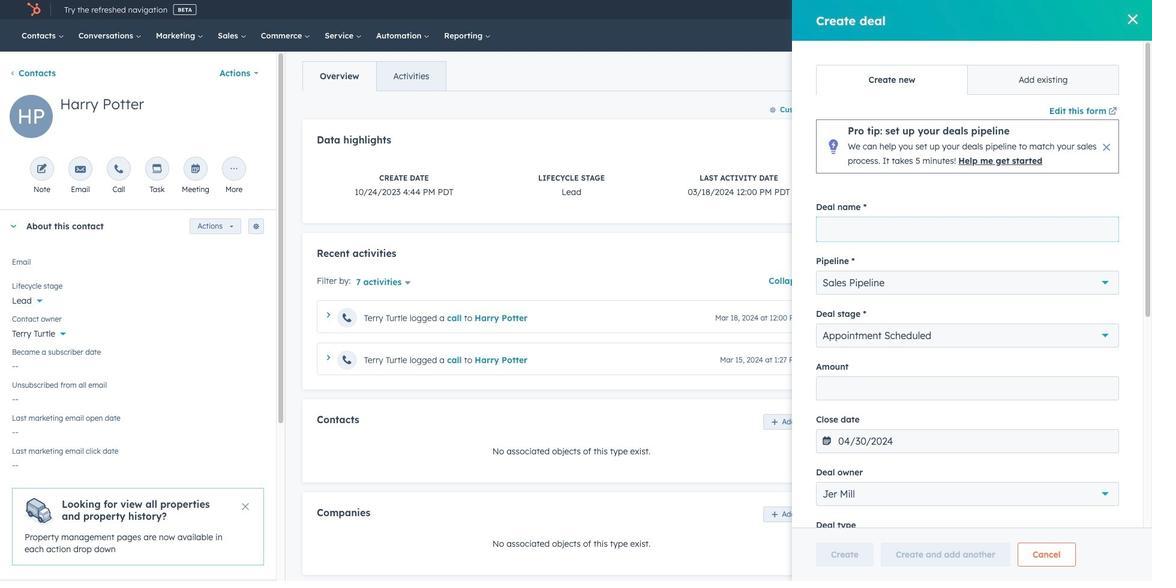 Task type: describe. For each thing, give the bounding box(es) containing it.
1 -- text field from the top
[[12, 355, 264, 374]]

more activities, menu pop up image
[[229, 164, 239, 175]]

close image
[[242, 503, 249, 510]]

marketplaces image
[[959, 5, 970, 16]]

1 -- text field from the top
[[12, 388, 264, 407]]



Task type: locate. For each thing, give the bounding box(es) containing it.
create a task image
[[152, 164, 163, 175]]

Search HubSpot search field
[[975, 25, 1110, 46]]

caret image
[[877, 131, 884, 134], [10, 225, 17, 228], [327, 312, 330, 318], [877, 335, 884, 338], [327, 355, 330, 360], [877, 442, 884, 445], [877, 506, 884, 509]]

navigation
[[303, 61, 447, 91]]

-- text field
[[12, 355, 264, 374], [12, 454, 264, 473]]

1 vertical spatial -- text field
[[12, 421, 264, 440]]

2 -- text field from the top
[[12, 454, 264, 473]]

-- text field
[[12, 388, 264, 407], [12, 421, 264, 440]]

2 -- text field from the top
[[12, 421, 264, 440]]

create a note image
[[37, 164, 47, 175]]

schedule a meeting image
[[190, 164, 201, 175]]

0 vertical spatial -- text field
[[12, 388, 264, 407]]

1 vertical spatial -- text field
[[12, 454, 264, 473]]

make a phone call image
[[113, 164, 124, 175]]

alert
[[12, 488, 264, 566]]

create an email image
[[75, 164, 86, 175]]

menu
[[871, 0, 1138, 19]]

manage card settings image
[[253, 223, 260, 230]]

0 vertical spatial -- text field
[[12, 355, 264, 374]]

jer mill image
[[1050, 4, 1061, 15]]



Task type: vqa. For each thing, say whether or not it's contained in the screenshot.
id for ILS List ID: 2
no



